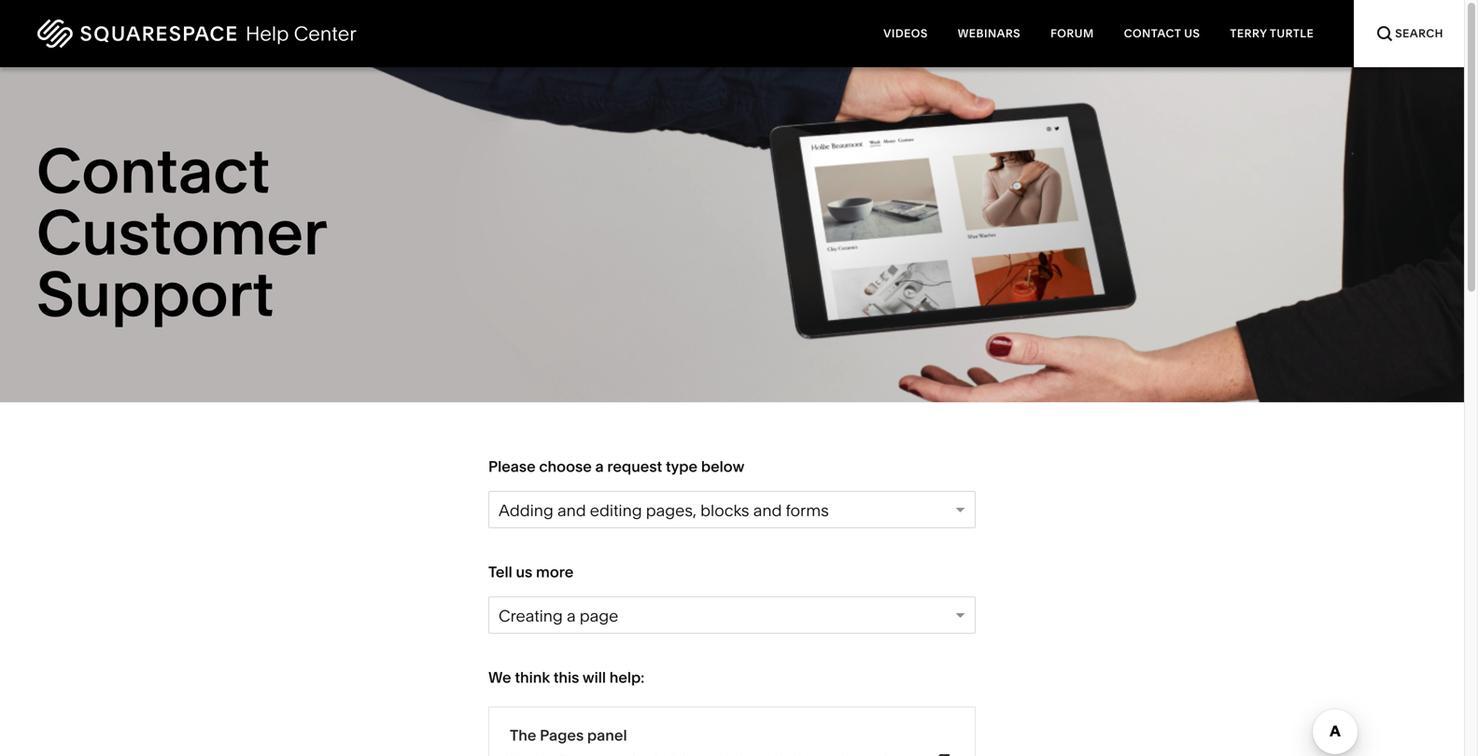 Task type: locate. For each thing, give the bounding box(es) containing it.
terry turtle link
[[1216, 0, 1330, 67]]

pages,
[[646, 501, 697, 521]]

creating a page
[[499, 607, 619, 626]]

contact customer support
[[36, 133, 326, 332]]

editing
[[590, 501, 642, 521]]

and
[[558, 501, 586, 521], [754, 501, 782, 521]]

more
[[536, 563, 574, 582]]

customer
[[36, 195, 326, 270]]

panel
[[588, 727, 627, 745]]

a left page
[[567, 607, 576, 626]]

help:
[[610, 669, 645, 687]]

tell
[[489, 563, 513, 582]]

think
[[515, 669, 550, 687]]

the pages panel
[[510, 727, 627, 745]]

a right the choose
[[596, 458, 604, 476]]

0 horizontal spatial a
[[567, 607, 576, 626]]

and left "editing"
[[558, 501, 586, 521]]

terry
[[1231, 27, 1268, 40]]

search
[[1396, 27, 1444, 40]]

turtle
[[1270, 27, 1315, 40]]

blocks
[[701, 501, 750, 521]]

webinars link
[[943, 0, 1036, 67]]

a
[[596, 458, 604, 476], [567, 607, 576, 626]]

type
[[666, 458, 698, 476]]

contact
[[36, 133, 270, 209]]

pages
[[540, 727, 584, 745]]

will
[[583, 669, 606, 687]]

creating
[[499, 607, 563, 626]]

terry turtle
[[1231, 27, 1315, 40]]

0 vertical spatial a
[[596, 458, 604, 476]]

forum link
[[1036, 0, 1110, 67]]

adding and editing pages, blocks and forms
[[499, 501, 829, 521]]

1 vertical spatial a
[[567, 607, 576, 626]]

1 and from the left
[[558, 501, 586, 521]]

please
[[489, 458, 536, 476]]

creating a page link
[[489, 597, 976, 634]]

0 horizontal spatial and
[[558, 501, 586, 521]]

below
[[701, 458, 745, 476]]

choose
[[539, 458, 592, 476]]

and left forms
[[754, 501, 782, 521]]

1 horizontal spatial and
[[754, 501, 782, 521]]



Task type: describe. For each thing, give the bounding box(es) containing it.
a inside "link"
[[567, 607, 576, 626]]

2 and from the left
[[754, 501, 782, 521]]

adding and editing pages, blocks and forms link
[[489, 491, 976, 529]]

tell us more
[[489, 563, 574, 582]]

contact customer support main content
[[0, 0, 1465, 757]]

webinars
[[958, 27, 1021, 40]]

videos link
[[869, 0, 943, 67]]

videos
[[884, 27, 928, 40]]

us
[[516, 563, 533, 582]]

contact us
[[1125, 27, 1201, 40]]

page
[[580, 607, 619, 626]]

search button
[[1355, 0, 1465, 67]]

we think this will help:
[[489, 669, 645, 687]]

the pages panel link
[[489, 707, 976, 757]]

we
[[489, 669, 512, 687]]

please choose a request type below
[[489, 458, 745, 476]]

request
[[608, 458, 663, 476]]

forum
[[1051, 27, 1095, 40]]

us
[[1185, 27, 1201, 40]]

contact us link
[[1110, 0, 1216, 67]]

1 horizontal spatial a
[[596, 458, 604, 476]]

forms
[[786, 501, 829, 521]]

the
[[510, 727, 537, 745]]

contact
[[1125, 27, 1182, 40]]

support
[[36, 256, 274, 332]]

this
[[554, 669, 580, 687]]

adding
[[499, 501, 554, 521]]



Task type: vqa. For each thing, say whether or not it's contained in the screenshot.
Experts to the left
no



